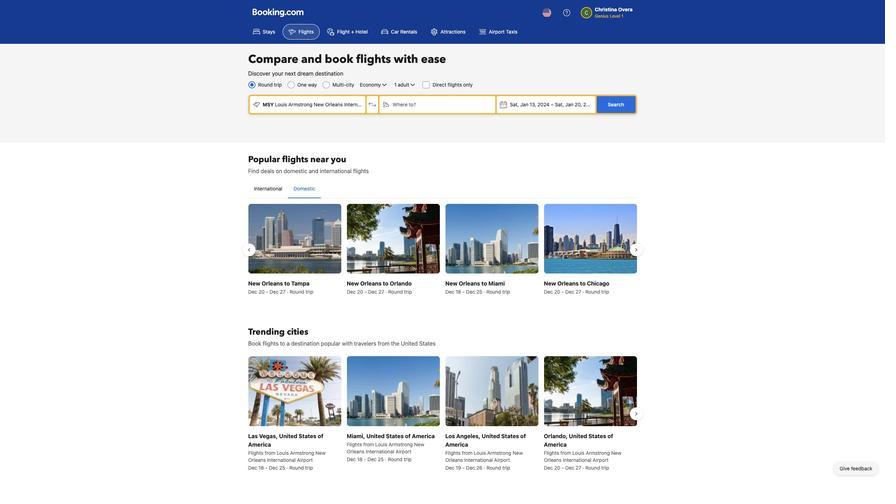 Task type: describe. For each thing, give the bounding box(es) containing it.
2 2024 from the left
[[583, 101, 595, 107]]

to inside trending cities book flights to a destination popular with travelers from the united states
[[280, 340, 285, 347]]

orlando
[[390, 280, 412, 287]]

states inside the miami, united states of america flights from louis armstrong new orleans international airport dec 18 - dec 25 · round trip
[[386, 433, 404, 439]]

direct flights only
[[433, 82, 473, 88]]

book
[[325, 52, 353, 67]]

flights left only
[[448, 82, 462, 88]]

domestic
[[284, 168, 307, 174]]

only
[[463, 82, 473, 88]]

· inside the new orleans to tampa dec 20 - dec 27 · round trip
[[287, 289, 288, 295]]

–
[[551, 101, 554, 107]]

tab list containing international
[[248, 180, 637, 199]]

one
[[297, 82, 307, 88]]

louis inside los angeles, united states of america flights from louis armstrong new orleans international airport dec 19 - dec 26 · round trip
[[474, 450, 486, 456]]

20,
[[575, 101, 582, 107]]

orleans down multi-
[[325, 101, 343, 107]]

trip inside las vegas, united states of america flights from louis armstrong new orleans international airport dec 18 - dec 25 · round trip
[[305, 465, 313, 471]]

trending cities book flights to a destination popular with travelers from the united states
[[248, 326, 436, 347]]

direct
[[433, 82, 446, 88]]

taxis
[[506, 29, 518, 35]]

international button
[[248, 180, 288, 198]]

multi-
[[333, 82, 346, 88]]

near
[[310, 154, 329, 165]]

america inside the miami, united states of america flights from louis armstrong new orleans international airport dec 18 - dec 25 · round trip
[[412, 433, 435, 439]]

flights inside compare and book flights with ease discover your next dream destination
[[356, 52, 391, 67]]

give
[[840, 465, 850, 471]]

trending
[[248, 326, 285, 338]]

- inside the new orleans to chicago dec 20 - dec 27 · round trip
[[562, 289, 564, 295]]

13,
[[530, 101, 536, 107]]

msy
[[263, 101, 274, 107]]

miami, united states of america flights from louis armstrong new orleans international airport dec 18 - dec 25 · round trip
[[347, 433, 435, 462]]

trip inside los angeles, united states of america flights from louis armstrong new orleans international airport dec 19 - dec 26 · round trip
[[503, 465, 510, 471]]

26
[[477, 465, 483, 471]]

compare
[[248, 52, 298, 67]]

25 inside new orleans to miami dec 18 - dec 25 · round trip
[[477, 289, 482, 295]]

- inside the new orleans to orlando dec 20 - dec 27 · round trip
[[365, 289, 367, 295]]

round inside new orleans to miami dec 18 - dec 25 · round trip
[[487, 289, 501, 295]]

round inside the new orleans to orlando dec 20 - dec 27 · round trip
[[388, 289, 403, 295]]

with inside trending cities book flights to a destination popular with travelers from the united states
[[342, 340, 353, 347]]

miami,
[[347, 433, 365, 439]]

armstrong inside las vegas, united states of america flights from louis armstrong new orleans international airport dec 18 - dec 25 · round trip
[[290, 450, 314, 456]]

25 inside las vegas, united states of america flights from louis armstrong new orleans international airport dec 18 - dec 25 · round trip
[[279, 465, 285, 471]]

· inside orlando, united states of america flights from louis armstrong new orleans international airport dec 20 - dec 27 · round trip
[[583, 465, 584, 471]]

orleans inside orlando, united states of america flights from louis armstrong new orleans international airport dec 20 - dec 27 · round trip
[[544, 457, 562, 463]]

miami
[[489, 280, 505, 287]]

· inside new orleans to miami dec 18 - dec 25 · round trip
[[484, 289, 485, 295]]

domestic button
[[288, 180, 321, 198]]

angeles,
[[456, 433, 481, 439]]

round inside the miami, united states of america flights from louis armstrong new orleans international airport dec 18 - dec 25 · round trip
[[388, 456, 403, 462]]

region containing las vegas, united states of america
[[243, 353, 643, 474]]

new orleans to miami dec 18 - dec 25 · round trip
[[445, 280, 510, 295]]

attractions link
[[425, 24, 472, 40]]

from inside trending cities book flights to a destination popular with travelers from the united states
[[378, 340, 390, 347]]

- inside the new orleans to tampa dec 20 - dec 27 · round trip
[[266, 289, 268, 295]]

msy louis armstrong new orleans international airport
[[263, 101, 390, 107]]

united inside the miami, united states of america flights from louis armstrong new orleans international airport dec 18 - dec 25 · round trip
[[366, 433, 385, 439]]

round inside the new orleans to tampa dec 20 - dec 27 · round trip
[[290, 289, 304, 295]]

overa
[[618, 6, 633, 12]]

of inside los angeles, united states of america flights from louis armstrong new orleans international airport dec 19 - dec 26 · round trip
[[520, 433, 526, 439]]

trip inside the new orleans to chicago dec 20 - dec 27 · round trip
[[602, 289, 609, 295]]

· inside the new orleans to chicago dec 20 - dec 27 · round trip
[[583, 289, 584, 295]]

orleans inside los angeles, united states of america flights from louis armstrong new orleans international airport dec 19 - dec 26 · round trip
[[445, 457, 463, 463]]

· inside the new orleans to orlando dec 20 - dec 27 · round trip
[[386, 289, 387, 295]]

round trip
[[258, 82, 282, 88]]

the
[[391, 340, 400, 347]]

flight
[[337, 29, 350, 35]]

flights inside the miami, united states of america flights from louis armstrong new orleans international airport dec 18 - dec 25 · round trip
[[347, 441, 362, 447]]

hotel
[[356, 29, 368, 35]]

search
[[608, 101, 624, 107]]

united inside trending cities book flights to a destination popular with travelers from the united states
[[401, 340, 418, 347]]

states inside las vegas, united states of america flights from louis armstrong new orleans international airport dec 18 - dec 25 · round trip
[[299, 433, 316, 439]]

flights inside trending cities book flights to a destination popular with travelers from the united states
[[263, 340, 279, 347]]

flights inside orlando, united states of america flights from louis armstrong new orleans international airport dec 20 - dec 27 · round trip
[[544, 450, 559, 456]]

states inside orlando, united states of america flights from louis armstrong new orleans international airport dec 20 - dec 27 · round trip
[[589, 433, 606, 439]]

car rentals
[[391, 29, 417, 35]]

a
[[287, 340, 290, 347]]

new inside the new orleans to chicago dec 20 - dec 27 · round trip
[[544, 280, 556, 287]]

orlando,
[[544, 433, 568, 439]]

27 for tampa
[[280, 289, 286, 295]]

adult
[[398, 82, 409, 88]]

20 for new orleans to chicago
[[554, 289, 560, 295]]

armstrong inside los angeles, united states of america flights from louis armstrong new orleans international airport dec 19 - dec 26 · round trip
[[487, 450, 511, 456]]

louis inside the miami, united states of america flights from louis armstrong new orleans international airport dec 18 - dec 25 · round trip
[[375, 441, 387, 447]]

of inside las vegas, united states of america flights from louis armstrong new orleans international airport dec 18 - dec 25 · round trip
[[318, 433, 323, 439]]

car
[[391, 29, 399, 35]]

1 inside popup button
[[394, 82, 397, 88]]

new orleans to chicago dec 20 - dec 27 · round trip
[[544, 280, 610, 295]]

sat, jan 13, 2024 – sat, jan 20, 2024 button
[[497, 96, 595, 113]]

new inside the new orleans to tampa dec 20 - dec 27 · round trip
[[248, 280, 260, 287]]

round inside the new orleans to chicago dec 20 - dec 27 · round trip
[[586, 289, 600, 295]]

city
[[346, 82, 354, 88]]

flights inside los angeles, united states of america flights from louis armstrong new orleans international airport dec 19 - dec 26 · round trip
[[445, 450, 461, 456]]

international inside the miami, united states of america flights from louis armstrong new orleans international airport dec 18 - dec 25 · round trip
[[366, 448, 394, 454]]

international inside los angeles, united states of america flights from louis armstrong new orleans international airport dec 19 - dec 26 · round trip
[[464, 457, 493, 463]]

one way
[[297, 82, 317, 88]]

you
[[331, 154, 346, 165]]

book
[[248, 340, 261, 347]]

orlando, united states of america flights from louis armstrong new orleans international airport dec 20 - dec 27 · round trip
[[544, 433, 622, 471]]

multi-city
[[333, 82, 354, 88]]

1 sat, from the left
[[510, 101, 519, 107]]

trip inside the new orleans to tampa dec 20 - dec 27 · round trip
[[306, 289, 313, 295]]

louis inside orlando, united states of america flights from louis armstrong new orleans international airport dec 20 - dec 27 · round trip
[[573, 450, 585, 456]]

airport inside las vegas, united states of america flights from louis armstrong new orleans international airport dec 18 - dec 25 · round trip
[[297, 457, 313, 463]]

region containing new orleans to tampa
[[243, 201, 643, 298]]

with inside compare and book flights with ease discover your next dream destination
[[394, 52, 418, 67]]

ease
[[421, 52, 446, 67]]

flight + hotel
[[337, 29, 368, 35]]

united inside las vegas, united states of america flights from louis armstrong new orleans international airport dec 18 - dec 25 · round trip
[[279, 433, 297, 439]]

states inside los angeles, united states of america flights from louis armstrong new orleans international airport dec 19 - dec 26 · round trip
[[501, 433, 519, 439]]

20 inside orlando, united states of america flights from louis armstrong new orleans international airport dec 20 - dec 27 · round trip
[[554, 465, 560, 471]]

christina
[[595, 6, 617, 12]]

where to? button
[[380, 96, 496, 113]]

domestic
[[294, 186, 315, 192]]

to for tampa
[[284, 280, 290, 287]]

christina overa genius level 1
[[595, 6, 633, 19]]

- inside new orleans to miami dec 18 - dec 25 · round trip
[[463, 289, 465, 295]]

and inside compare and book flights with ease discover your next dream destination
[[301, 52, 322, 67]]

dream
[[297, 70, 314, 77]]

round inside las vegas, united states of america flights from louis armstrong new orleans international airport dec 18 - dec 25 · round trip
[[289, 465, 304, 471]]

trip inside orlando, united states of america flights from louis armstrong new orleans international airport dec 20 - dec 27 · round trip
[[602, 465, 609, 471]]

international
[[320, 168, 352, 174]]

new orleans to tampa dec 20 - dec 27 · round trip
[[248, 280, 313, 295]]

trip inside the miami, united states of america flights from louis armstrong new orleans international airport dec 18 - dec 25 · round trip
[[404, 456, 412, 462]]

deals
[[261, 168, 274, 174]]

19
[[456, 465, 461, 471]]

- inside los angeles, united states of america flights from louis armstrong new orleans international airport dec 19 - dec 26 · round trip
[[463, 465, 465, 471]]

25 inside the miami, united states of america flights from louis armstrong new orleans international airport dec 18 - dec 25 · round trip
[[378, 456, 384, 462]]

stays
[[263, 29, 275, 35]]

destination inside compare and book flights with ease discover your next dream destination
[[315, 70, 343, 77]]

armstrong inside the miami, united states of america flights from louis armstrong new orleans international airport dec 18 - dec 25 · round trip
[[389, 441, 413, 447]]

where to?
[[393, 101, 416, 107]]

to?
[[409, 101, 416, 107]]

new orleans to miami image
[[445, 204, 538, 274]]

new inside the miami, united states of america flights from louis armstrong new orleans international airport dec 18 - dec 25 · round trip
[[414, 441, 424, 447]]

car rentals link
[[375, 24, 423, 40]]

united inside orlando, united states of america flights from louis armstrong new orleans international airport dec 20 - dec 27 · round trip
[[569, 433, 587, 439]]

where
[[393, 101, 408, 107]]

popular
[[248, 154, 280, 165]]

cities
[[287, 326, 308, 338]]

27 inside orlando, united states of america flights from louis armstrong new orleans international airport dec 20 - dec 27 · round trip
[[576, 465, 581, 471]]

2 sat, from the left
[[555, 101, 564, 107]]



Task type: vqa. For each thing, say whether or not it's contained in the screenshot.
's
no



Task type: locate. For each thing, give the bounding box(es) containing it.
united right angeles,
[[482, 433, 500, 439]]

to for orlando
[[383, 280, 389, 287]]

to for chicago
[[580, 280, 586, 287]]

of inside the miami, united states of america flights from louis armstrong new orleans international airport dec 18 - dec 25 · round trip
[[405, 433, 411, 439]]

states
[[419, 340, 436, 347], [299, 433, 316, 439], [386, 433, 404, 439], [501, 433, 519, 439], [589, 433, 606, 439]]

international inside orlando, united states of america flights from louis armstrong new orleans international airport dec 20 - dec 27 · round trip
[[563, 457, 591, 463]]

to left miami
[[482, 280, 487, 287]]

region
[[243, 201, 643, 298], [243, 353, 643, 474]]

america inside orlando, united states of america flights from louis armstrong new orleans international airport dec 20 - dec 27 · round trip
[[544, 441, 567, 448]]

airport inside orlando, united states of america flights from louis armstrong new orleans international airport dec 20 - dec 27 · round trip
[[593, 457, 609, 463]]

orleans down "orlando,"
[[544, 457, 562, 463]]

airport taxis link
[[473, 24, 524, 40]]

new orleans to tampa image
[[248, 204, 341, 274]]

2024 right '20,'
[[583, 101, 595, 107]]

flights down trending
[[263, 340, 279, 347]]

new
[[314, 101, 324, 107], [248, 280, 260, 287], [347, 280, 359, 287], [445, 280, 458, 287], [544, 280, 556, 287], [414, 441, 424, 447], [316, 450, 326, 456], [513, 450, 523, 456], [611, 450, 622, 456]]

18
[[456, 289, 461, 295], [357, 456, 363, 462], [259, 465, 264, 471]]

20
[[259, 289, 265, 295], [357, 289, 363, 295], [554, 289, 560, 295], [554, 465, 560, 471]]

give feedback button
[[834, 462, 878, 475]]

1 horizontal spatial 25
[[378, 456, 384, 462]]

from inside orlando, united states of america flights from louis armstrong new orleans international airport dec 20 - dec 27 · round trip
[[561, 450, 571, 456]]

destination inside trending cities book flights to a destination popular with travelers from the united states
[[291, 340, 320, 347]]

jan left 13, in the right of the page
[[520, 101, 528, 107]]

from down "orlando,"
[[561, 450, 571, 456]]

las vegas, united states of america image
[[248, 356, 341, 426]]

america down los
[[445, 441, 468, 448]]

1 vertical spatial 18
[[357, 456, 363, 462]]

18 inside the miami, united states of america flights from louis armstrong new orleans international airport dec 18 - dec 25 · round trip
[[357, 456, 363, 462]]

2024
[[538, 101, 550, 107], [583, 101, 595, 107]]

to inside the new orleans to chicago dec 20 - dec 27 · round trip
[[580, 280, 586, 287]]

and
[[301, 52, 322, 67], [309, 168, 318, 174]]

to
[[284, 280, 290, 287], [383, 280, 389, 287], [482, 280, 487, 287], [580, 280, 586, 287], [280, 340, 285, 347]]

27 for orlando
[[379, 289, 384, 295]]

18 inside new orleans to miami dec 18 - dec 25 · round trip
[[456, 289, 461, 295]]

international inside las vegas, united states of america flights from louis armstrong new orleans international airport dec 18 - dec 25 · round trip
[[267, 457, 296, 463]]

dec
[[248, 289, 257, 295], [270, 289, 279, 295], [347, 289, 356, 295], [368, 289, 377, 295], [445, 289, 455, 295], [466, 289, 475, 295], [544, 289, 553, 295], [565, 289, 574, 295], [347, 456, 356, 462], [368, 456, 377, 462], [248, 465, 257, 471], [269, 465, 278, 471], [445, 465, 455, 471], [466, 465, 475, 471], [544, 465, 553, 471], [565, 465, 574, 471]]

armstrong inside orlando, united states of america flights from louis armstrong new orleans international airport dec 20 - dec 27 · round trip
[[586, 450, 610, 456]]

0 horizontal spatial sat,
[[510, 101, 519, 107]]

flights up domestic
[[282, 154, 308, 165]]

· inside los angeles, united states of america flights from louis armstrong new orleans international airport dec 19 - dec 26 · round trip
[[484, 465, 485, 471]]

way
[[308, 82, 317, 88]]

1 2024 from the left
[[538, 101, 550, 107]]

new inside los angeles, united states of america flights from louis armstrong new orleans international airport dec 19 - dec 26 · round trip
[[513, 450, 523, 456]]

orleans inside new orleans to miami dec 18 - dec 25 · round trip
[[459, 280, 480, 287]]

airport taxis
[[489, 29, 518, 35]]

1 horizontal spatial 18
[[357, 456, 363, 462]]

to inside the new orleans to orlando dec 20 - dec 27 · round trip
[[383, 280, 389, 287]]

united right "orlando,"
[[569, 433, 587, 439]]

vegas,
[[259, 433, 278, 439]]

2 vertical spatial 18
[[259, 465, 264, 471]]

sat, right –
[[555, 101, 564, 107]]

america down las
[[248, 441, 271, 448]]

1 horizontal spatial 1
[[622, 13, 624, 19]]

america inside las vegas, united states of america flights from louis armstrong new orleans international airport dec 18 - dec 25 · round trip
[[248, 441, 271, 448]]

from
[[378, 340, 390, 347], [363, 441, 374, 447], [265, 450, 275, 456], [462, 450, 473, 456], [561, 450, 571, 456]]

20 for new orleans to tampa
[[259, 289, 265, 295]]

destination
[[315, 70, 343, 77], [291, 340, 320, 347]]

27 inside the new orleans to tampa dec 20 - dec 27 · round trip
[[280, 289, 286, 295]]

and inside popular flights near you find deals on domestic and international flights
[[309, 168, 318, 174]]

2 horizontal spatial 25
[[477, 289, 482, 295]]

tab list
[[248, 180, 637, 199]]

new orleans to chicago image
[[544, 204, 637, 274]]

give feedback
[[840, 465, 873, 471]]

airport inside 'link'
[[489, 29, 505, 35]]

popular flights near you find deals on domestic and international flights
[[248, 154, 369, 174]]

las vegas, united states of america flights from louis armstrong new orleans international airport dec 18 - dec 25 · round trip
[[248, 433, 326, 471]]

to left a
[[280, 340, 285, 347]]

to left chicago
[[580, 280, 586, 287]]

1 left adult
[[394, 82, 397, 88]]

with right popular
[[342, 340, 353, 347]]

new inside orlando, united states of america flights from louis armstrong new orleans international airport dec 20 - dec 27 · round trip
[[611, 450, 622, 456]]

0 vertical spatial 1
[[622, 13, 624, 19]]

genius
[[595, 13, 609, 19]]

of inside orlando, united states of america flights from louis armstrong new orleans international airport dec 20 - dec 27 · round trip
[[608, 433, 613, 439]]

orleans inside the miami, united states of america flights from louis armstrong new orleans international airport dec 18 - dec 25 · round trip
[[347, 448, 364, 454]]

las
[[248, 433, 258, 439]]

flight + hotel link
[[321, 24, 374, 40]]

united inside los angeles, united states of america flights from louis armstrong new orleans international airport dec 19 - dec 26 · round trip
[[482, 433, 500, 439]]

america inside los angeles, united states of america flights from louis armstrong new orleans international airport dec 19 - dec 26 · round trip
[[445, 441, 468, 448]]

united right miami,
[[366, 433, 385, 439]]

america left los
[[412, 433, 435, 439]]

los angeles, united states of america image
[[445, 356, 538, 426]]

2 vertical spatial 25
[[279, 465, 285, 471]]

18 inside las vegas, united states of america flights from louis armstrong new orleans international airport dec 18 - dec 25 · round trip
[[259, 465, 264, 471]]

· inside las vegas, united states of america flights from louis armstrong new orleans international airport dec 18 - dec 25 · round trip
[[287, 465, 288, 471]]

2 jan from the left
[[565, 101, 574, 107]]

1 horizontal spatial sat,
[[555, 101, 564, 107]]

orlando, united states of america image
[[544, 356, 637, 426]]

armstrong
[[288, 101, 313, 107], [389, 441, 413, 447], [290, 450, 314, 456], [487, 450, 511, 456], [586, 450, 610, 456]]

orleans left the orlando
[[360, 280, 382, 287]]

trip
[[274, 82, 282, 88], [306, 289, 313, 295], [404, 289, 412, 295], [503, 289, 510, 295], [602, 289, 609, 295], [404, 456, 412, 462], [305, 465, 313, 471], [503, 465, 510, 471], [602, 465, 609, 471]]

0 horizontal spatial 18
[[259, 465, 264, 471]]

1 vertical spatial and
[[309, 168, 318, 174]]

new inside the new orleans to orlando dec 20 - dec 27 · round trip
[[347, 280, 359, 287]]

louis
[[275, 101, 287, 107], [375, 441, 387, 447], [277, 450, 289, 456], [474, 450, 486, 456], [573, 450, 585, 456]]

1 vertical spatial region
[[243, 353, 643, 474]]

2024 left –
[[538, 101, 550, 107]]

4 of from the left
[[608, 433, 613, 439]]

·
[[287, 289, 288, 295], [386, 289, 387, 295], [484, 289, 485, 295], [583, 289, 584, 295], [385, 456, 387, 462], [287, 465, 288, 471], [484, 465, 485, 471], [583, 465, 584, 471]]

1 of from the left
[[318, 433, 323, 439]]

2 horizontal spatial 18
[[456, 289, 461, 295]]

compare and book flights with ease discover your next dream destination
[[248, 52, 446, 77]]

orleans inside the new orleans to chicago dec 20 - dec 27 · round trip
[[558, 280, 579, 287]]

of
[[318, 433, 323, 439], [405, 433, 411, 439], [520, 433, 526, 439], [608, 433, 613, 439]]

1 horizontal spatial 2024
[[583, 101, 595, 107]]

on
[[276, 168, 282, 174]]

from inside los angeles, united states of america flights from louis armstrong new orleans international airport dec 19 - dec 26 · round trip
[[462, 450, 473, 456]]

1 vertical spatial 1
[[394, 82, 397, 88]]

miami, united states of america image
[[347, 356, 440, 426]]

from left the
[[378, 340, 390, 347]]

0 horizontal spatial 2024
[[538, 101, 550, 107]]

airport
[[489, 29, 505, 35], [374, 101, 390, 107], [396, 448, 411, 454], [297, 457, 313, 463], [494, 457, 510, 463], [593, 457, 609, 463]]

orleans down miami,
[[347, 448, 364, 454]]

sat, jan 13, 2024 – sat, jan 20, 2024
[[510, 101, 595, 107]]

next
[[285, 70, 296, 77]]

round
[[258, 82, 273, 88], [290, 289, 304, 295], [388, 289, 403, 295], [487, 289, 501, 295], [586, 289, 600, 295], [388, 456, 403, 462], [289, 465, 304, 471], [487, 465, 501, 471], [586, 465, 600, 471]]

orleans inside las vegas, united states of america flights from louis armstrong new orleans international airport dec 18 - dec 25 · round trip
[[248, 457, 266, 463]]

0 vertical spatial 18
[[456, 289, 461, 295]]

0 horizontal spatial with
[[342, 340, 353, 347]]

round inside orlando, united states of america flights from louis armstrong new orleans international airport dec 20 - dec 27 · round trip
[[586, 465, 600, 471]]

1 horizontal spatial with
[[394, 52, 418, 67]]

with
[[394, 52, 418, 67], [342, 340, 353, 347]]

orleans left miami
[[459, 280, 480, 287]]

united right vegas,
[[279, 433, 297, 439]]

1 inside christina overa genius level 1
[[622, 13, 624, 19]]

1 adult button
[[394, 81, 417, 89]]

attractions
[[441, 29, 466, 35]]

trip inside the new orleans to orlando dec 20 - dec 27 · round trip
[[404, 289, 412, 295]]

0 vertical spatial and
[[301, 52, 322, 67]]

flights
[[356, 52, 391, 67], [448, 82, 462, 88], [282, 154, 308, 165], [353, 168, 369, 174], [263, 340, 279, 347]]

0 horizontal spatial jan
[[520, 101, 528, 107]]

round inside los angeles, united states of america flights from louis armstrong new orleans international airport dec 19 - dec 26 · round trip
[[487, 465, 501, 471]]

0 vertical spatial destination
[[315, 70, 343, 77]]

chicago
[[587, 280, 610, 287]]

flights up economy
[[356, 52, 391, 67]]

0 vertical spatial 25
[[477, 289, 482, 295]]

27 inside the new orleans to chicago dec 20 - dec 27 · round trip
[[576, 289, 581, 295]]

from down angeles,
[[462, 450, 473, 456]]

orleans left chicago
[[558, 280, 579, 287]]

new inside new orleans to miami dec 18 - dec 25 · round trip
[[445, 280, 458, 287]]

to for miami
[[482, 280, 487, 287]]

from down vegas,
[[265, 450, 275, 456]]

states inside trending cities book flights to a destination popular with travelers from the united states
[[419, 340, 436, 347]]

to inside new orleans to miami dec 18 - dec 25 · round trip
[[482, 280, 487, 287]]

flights right international
[[353, 168, 369, 174]]

3 of from the left
[[520, 433, 526, 439]]

america down "orlando,"
[[544, 441, 567, 448]]

- inside las vegas, united states of america flights from louis armstrong new orleans international airport dec 18 - dec 25 · round trip
[[265, 465, 268, 471]]

new orleans to orlando image
[[347, 204, 440, 274]]

airport inside the miami, united states of america flights from louis armstrong new orleans international airport dec 18 - dec 25 · round trip
[[396, 448, 411, 454]]

1 adult
[[394, 82, 409, 88]]

from inside the miami, united states of america flights from louis armstrong new orleans international airport dec 18 - dec 25 · round trip
[[363, 441, 374, 447]]

airport inside los angeles, united states of america flights from louis armstrong new orleans international airport dec 19 - dec 26 · round trip
[[494, 457, 510, 463]]

27 inside the new orleans to orlando dec 20 - dec 27 · round trip
[[379, 289, 384, 295]]

trip inside new orleans to miami dec 18 - dec 25 · round trip
[[503, 289, 510, 295]]

level
[[610, 13, 620, 19]]

new orleans to orlando dec 20 - dec 27 · round trip
[[347, 280, 412, 295]]

flights inside las vegas, united states of america flights from louis armstrong new orleans international airport dec 18 - dec 25 · round trip
[[248, 450, 263, 456]]

flights
[[299, 29, 314, 35], [347, 441, 362, 447], [248, 450, 263, 456], [445, 450, 461, 456], [544, 450, 559, 456]]

find
[[248, 168, 259, 174]]

america
[[412, 433, 435, 439], [248, 441, 271, 448], [445, 441, 468, 448], [544, 441, 567, 448]]

discover
[[248, 70, 271, 77]]

20 inside the new orleans to chicago dec 20 - dec 27 · round trip
[[554, 289, 560, 295]]

- inside the miami, united states of america flights from louis armstrong new orleans international airport dec 18 - dec 25 · round trip
[[364, 456, 366, 462]]

- inside orlando, united states of america flights from louis armstrong new orleans international airport dec 20 - dec 27 · round trip
[[562, 465, 564, 471]]

from inside las vegas, united states of america flights from louis armstrong new orleans international airport dec 18 - dec 25 · round trip
[[265, 450, 275, 456]]

20 for new orleans to orlando
[[357, 289, 363, 295]]

your
[[272, 70, 283, 77]]

to left tampa in the left bottom of the page
[[284, 280, 290, 287]]

20 inside the new orleans to orlando dec 20 - dec 27 · round trip
[[357, 289, 363, 295]]

1 vertical spatial with
[[342, 340, 353, 347]]

jan left '20,'
[[565, 101, 574, 107]]

sat, left 13, in the right of the page
[[510, 101, 519, 107]]

orleans down las
[[248, 457, 266, 463]]

los angeles, united states of america flights from louis armstrong new orleans international airport dec 19 - dec 26 · round trip
[[445, 433, 526, 471]]

to left the orlando
[[383, 280, 389, 287]]

travelers
[[354, 340, 376, 347]]

0 vertical spatial region
[[243, 201, 643, 298]]

orleans inside the new orleans to orlando dec 20 - dec 27 · round trip
[[360, 280, 382, 287]]

from down miami,
[[363, 441, 374, 447]]

and up dream
[[301, 52, 322, 67]]

0 vertical spatial with
[[394, 52, 418, 67]]

united right the
[[401, 340, 418, 347]]

1 horizontal spatial jan
[[565, 101, 574, 107]]

orleans left tampa in the left bottom of the page
[[262, 280, 283, 287]]

stays link
[[247, 24, 281, 40]]

destination down cities
[[291, 340, 320, 347]]

tampa
[[291, 280, 310, 287]]

rentals
[[400, 29, 417, 35]]

27
[[280, 289, 286, 295], [379, 289, 384, 295], [576, 289, 581, 295], [576, 465, 581, 471]]

feedback
[[851, 465, 873, 471]]

los
[[445, 433, 455, 439]]

and down near
[[309, 168, 318, 174]]

orleans up 19
[[445, 457, 463, 463]]

· inside the miami, united states of america flights from louis armstrong new orleans international airport dec 18 - dec 25 · round trip
[[385, 456, 387, 462]]

0 horizontal spatial 1
[[394, 82, 397, 88]]

1 down overa
[[622, 13, 624, 19]]

search button
[[597, 96, 636, 113]]

flights link
[[283, 24, 320, 40]]

27 for chicago
[[576, 289, 581, 295]]

1 region from the top
[[243, 201, 643, 298]]

orleans inside the new orleans to tampa dec 20 - dec 27 · round trip
[[262, 280, 283, 287]]

0 horizontal spatial 25
[[279, 465, 285, 471]]

destination up multi-
[[315, 70, 343, 77]]

+
[[351, 29, 354, 35]]

booking.com logo image
[[253, 8, 303, 17], [253, 8, 303, 17]]

1 vertical spatial destination
[[291, 340, 320, 347]]

2 of from the left
[[405, 433, 411, 439]]

with up adult
[[394, 52, 418, 67]]

1
[[622, 13, 624, 19], [394, 82, 397, 88]]

louis inside las vegas, united states of america flights from louis armstrong new orleans international airport dec 18 - dec 25 · round trip
[[277, 450, 289, 456]]

1 jan from the left
[[520, 101, 528, 107]]

international inside button
[[254, 186, 282, 192]]

new inside las vegas, united states of america flights from louis armstrong new orleans international airport dec 18 - dec 25 · round trip
[[316, 450, 326, 456]]

popular
[[321, 340, 341, 347]]

2 region from the top
[[243, 353, 643, 474]]

-
[[266, 289, 268, 295], [365, 289, 367, 295], [463, 289, 465, 295], [562, 289, 564, 295], [364, 456, 366, 462], [265, 465, 268, 471], [463, 465, 465, 471], [562, 465, 564, 471]]

1 vertical spatial 25
[[378, 456, 384, 462]]



